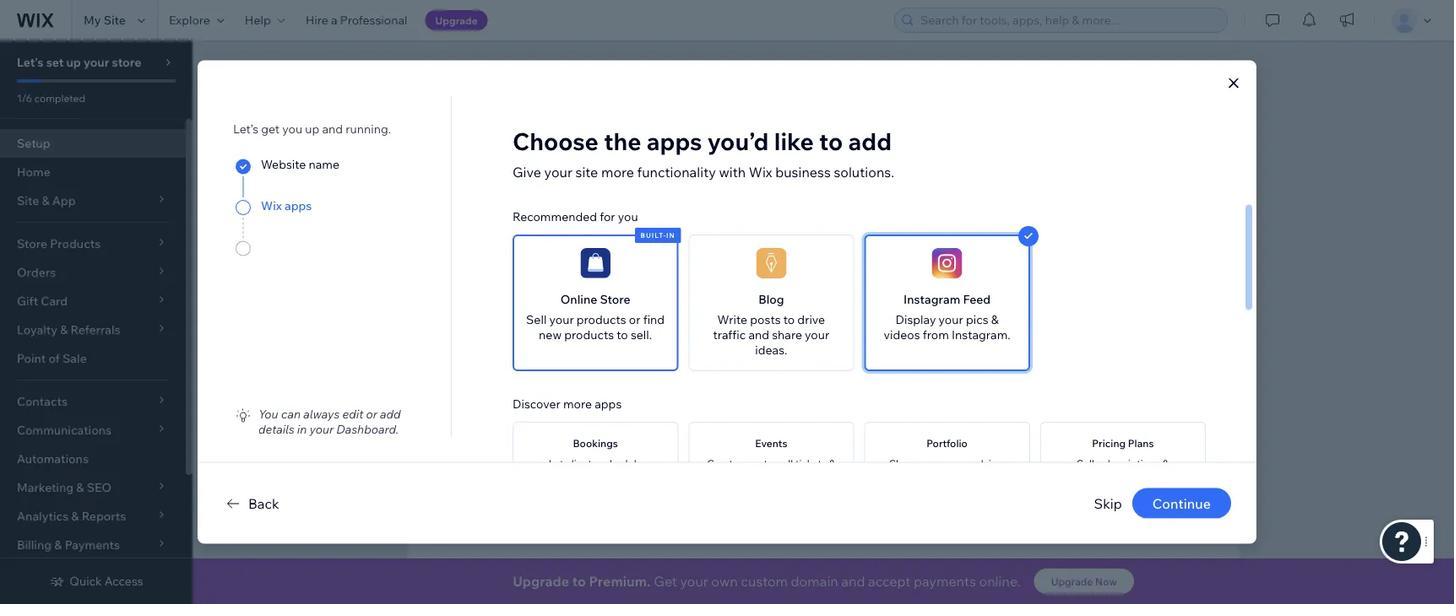 Task type: locate. For each thing, give the bounding box(es) containing it.
upgrade for upgrade to premium. get your own custom domain and accept payments online.
[[513, 573, 569, 590]]

events
[[755, 437, 787, 450]]

your down give
[[505, 196, 529, 211]]

set up 1/6 completed
[[46, 55, 64, 70]]

2 vertical spatial in
[[989, 457, 997, 470]]

upgrade to premium. get your own custom domain and accept payments online.
[[513, 573, 1021, 590]]

0 horizontal spatial let's set up your store
[[17, 55, 141, 70]]

0 vertical spatial get
[[1130, 518, 1151, 533]]

edit
[[342, 406, 363, 421]]

let's inside button
[[773, 312, 799, 327]]

get left started
[[1130, 518, 1151, 533]]

0 vertical spatial sell
[[526, 312, 547, 327]]

0 horizontal spatial let's
[[17, 55, 44, 70]]

my
[[84, 13, 101, 27]]

get started
[[1130, 518, 1196, 533]]

welcome
[[408, 61, 512, 91]]

sale
[[63, 351, 87, 366]]

site inside button
[[1173, 471, 1196, 486]]

1 horizontal spatial or
[[629, 312, 641, 327]]

wix stands with ukraine show your support
[[699, 588, 949, 602]]

set inside button
[[1105, 424, 1124, 439]]

in right work
[[989, 457, 997, 470]]

& for tickets
[[829, 457, 835, 470]]

0 horizontal spatial with
[[719, 163, 746, 180]]

2 horizontal spatial wix
[[749, 163, 772, 180]]

1 vertical spatial domain
[[558, 279, 599, 293]]

pricing plans sell subscriptions & memberships.
[[1077, 437, 1169, 485]]

1 horizontal spatial more
[[601, 163, 634, 180]]

1 horizontal spatial get
[[1130, 518, 1151, 533]]

to
[[518, 61, 541, 91], [819, 127, 843, 156], [783, 312, 795, 327], [617, 327, 628, 342], [572, 573, 586, 590]]

& right tickets
[[829, 457, 835, 470]]

up up completed
[[66, 55, 81, 70]]

1 vertical spatial get
[[654, 573, 677, 590]]

memberships.
[[1089, 473, 1157, 485]]

for
[[600, 209, 615, 224]]

2 vertical spatial let's
[[773, 312, 799, 327]]

and left accept
[[841, 573, 865, 590]]

running.
[[346, 121, 391, 136]]

let's up share
[[773, 312, 799, 327]]

or up sell.
[[629, 312, 641, 327]]

create
[[707, 457, 739, 470]]

1 horizontal spatial you
[[618, 209, 638, 224]]

support
[[904, 588, 949, 602]]

add inside choose the apps you'd like to add give your site more functionality with wix business solutions.
[[848, 127, 892, 156]]

in right it on the left top of page
[[675, 279, 685, 293]]

1 horizontal spatial add
[[848, 127, 892, 156]]

1 horizontal spatial wix
[[699, 588, 721, 602]]

write
[[717, 312, 747, 327]]

& right pics
[[991, 312, 999, 327]]

to right like
[[819, 127, 843, 156]]

0 horizontal spatial sell
[[526, 312, 547, 327]]

0 horizontal spatial you
[[282, 121, 302, 136]]

let's up 1/6
[[17, 55, 44, 70]]

automations link
[[0, 445, 186, 474]]

blog
[[758, 292, 784, 307]]

details
[[258, 422, 294, 436]]

drive
[[797, 312, 825, 327]]

store down my site
[[112, 55, 141, 70]]

0 horizontal spatial wix
[[261, 198, 282, 213]]

you right for
[[618, 209, 638, 224]]

of
[[49, 351, 60, 366]]

wix apps
[[261, 198, 312, 213]]

up left shipping
[[483, 424, 497, 439]]

1 horizontal spatial upgrade
[[513, 573, 569, 590]]

your left site
[[544, 163, 572, 180]]

my site
[[84, 13, 126, 27]]

welcome to your dashboard
[[408, 61, 728, 91]]

domain left show
[[791, 573, 838, 590]]

get right premium.
[[654, 573, 677, 590]]

1 horizontal spatial let's set up your store
[[428, 135, 588, 154]]

upgrade left premium.
[[513, 573, 569, 590]]

quick access
[[70, 574, 143, 589]]

add up 'dashboard.'
[[380, 406, 401, 421]]

0 vertical spatial let's set up your store
[[17, 55, 141, 70]]

store up site
[[550, 135, 588, 154]]

in inside you can always edit or add details in your dashboard.
[[297, 422, 307, 436]]

wix
[[749, 163, 772, 180], [261, 198, 282, 213], [699, 588, 721, 602]]

or up 'dashboard.'
[[366, 406, 377, 421]]

get
[[1130, 518, 1151, 533], [654, 573, 677, 590]]

& down shipping
[[1162, 457, 1169, 470]]

wix down the you'd
[[749, 163, 772, 180]]

0 vertical spatial let's
[[17, 55, 44, 70]]

always
[[303, 406, 340, 421]]

to right welcome
[[518, 61, 541, 91]]

1 vertical spatial apps
[[285, 198, 312, 213]]

back button
[[223, 493, 279, 514]]

1 vertical spatial let's set up your store
[[428, 135, 588, 154]]

0 horizontal spatial add
[[380, 406, 401, 421]]

or inside you can always edit or add details in your dashboard.
[[366, 406, 377, 421]]

2 horizontal spatial apps
[[647, 127, 702, 156]]

shipping
[[1145, 424, 1196, 439]]

setup link
[[0, 129, 186, 158]]

more down methods
[[563, 397, 592, 411]]

0 vertical spatial site
[[104, 13, 126, 27]]

1 horizontal spatial in
[[675, 279, 685, 293]]

show
[[842, 588, 873, 602]]

in down can
[[297, 422, 307, 436]]

upgrade for upgrade now
[[1051, 575, 1093, 588]]

apps for discover
[[595, 397, 622, 411]]

to left sell.
[[617, 327, 628, 342]]

let's up update
[[428, 135, 462, 154]]

0 vertical spatial more
[[601, 163, 634, 180]]

1 vertical spatial you
[[618, 209, 638, 224]]

1 vertical spatial sell
[[1077, 457, 1094, 470]]

and left running.
[[322, 121, 343, 136]]

let's set up your store up completed
[[17, 55, 141, 70]]

1 horizontal spatial let's
[[428, 135, 462, 154]]

1 vertical spatial custom
[[741, 573, 788, 590]]

to up share
[[783, 312, 795, 327]]

wix down website
[[261, 198, 282, 213]]

solutions.
[[834, 163, 894, 180]]

set left shipping
[[461, 424, 480, 439]]

0 vertical spatial or
[[629, 312, 641, 327]]

set up update
[[466, 135, 488, 154]]

show your support button
[[842, 588, 949, 603]]

methods
[[551, 377, 600, 391]]

1 vertical spatial site
[[1201, 66, 1224, 81]]

1 horizontal spatial with
[[764, 588, 789, 602]]

0 vertical spatial domain
[[566, 239, 608, 254]]

skip button
[[1094, 493, 1122, 514]]

1 vertical spatial or
[[366, 406, 377, 421]]

a right connect
[[512, 239, 518, 254]]

your left website
[[502, 471, 527, 486]]

your up give
[[514, 135, 547, 154]]

upgrade
[[435, 14, 478, 27], [513, 573, 569, 590], [1051, 575, 1093, 588]]

upgrade left now
[[1051, 575, 1093, 588]]

2 vertical spatial apps
[[595, 397, 622, 411]]

0 horizontal spatial custom
[[521, 239, 563, 254]]

0 horizontal spatial upgrade
[[435, 14, 478, 27]]

1 vertical spatial set
[[466, 135, 488, 154]]

& inside instagram feed display your pics & videos from instagram.
[[991, 312, 999, 327]]

professional
[[340, 13, 407, 27]]

set up payment methods
[[461, 377, 600, 391]]

0 vertical spatial you
[[282, 121, 302, 136]]

1 vertical spatial store
[[550, 135, 588, 154]]

apps up delivery
[[595, 397, 622, 411]]

1 vertical spatial wix
[[261, 198, 282, 213]]

online
[[560, 292, 597, 307]]

0 horizontal spatial or
[[366, 406, 377, 421]]

upgrade now button
[[1034, 569, 1134, 594]]

and left secure on the left top of page
[[602, 279, 623, 293]]

1 vertical spatial add
[[380, 406, 401, 421]]

explore
[[169, 13, 210, 27]]

1 vertical spatial in
[[297, 422, 307, 436]]

get
[[261, 121, 280, 136]]

continue
[[1152, 495, 1211, 512]]

events,
[[741, 457, 775, 470]]

products
[[577, 312, 626, 327], [564, 327, 614, 342]]

set left payment
[[461, 377, 480, 391]]

0 vertical spatial store
[[112, 55, 141, 70]]

1 horizontal spatial site
[[1173, 471, 1196, 486]]

your up new
[[549, 312, 574, 327]]

more right site
[[601, 163, 634, 180]]

your up from on the bottom right of the page
[[939, 312, 963, 327]]

sidebar element
[[0, 41, 193, 605]]

apps for choose
[[647, 127, 702, 156]]

your inside sidebar element
[[84, 55, 109, 70]]

domain down recommended for you
[[566, 239, 608, 254]]

your left own in the bottom of the page
[[680, 573, 708, 590]]

with right stands
[[764, 588, 789, 602]]

0 vertical spatial set
[[46, 55, 64, 70]]

2 vertical spatial site
[[1173, 471, 1196, 486]]

upgrade inside "button"
[[435, 14, 478, 27]]

0 horizontal spatial set
[[46, 55, 64, 70]]

wix for wix stands with ukraine show your support
[[699, 588, 721, 602]]

a right work
[[999, 457, 1005, 470]]

dashboard.
[[336, 422, 399, 436]]

your inside sell your products or find new products to sell.
[[549, 312, 574, 327]]

0 horizontal spatial &
[[829, 457, 835, 470]]

up left choose
[[492, 135, 510, 154]]

design
[[1160, 66, 1199, 81], [461, 471, 500, 486], [1132, 471, 1171, 486]]

wix left stands
[[699, 588, 721, 602]]

apps up functionality
[[647, 127, 702, 156]]

upgrade for upgrade
[[435, 14, 478, 27]]

add up 'solutions.'
[[848, 127, 892, 156]]

go
[[801, 312, 818, 327]]

quick
[[70, 574, 102, 589]]

your down portfolio
[[940, 457, 961, 470]]

apps inside choose the apps you'd like to add give your site more functionality with wix business solutions.
[[647, 127, 702, 156]]

portfolio showcase your work in a beautiful portfolio
[[889, 437, 1005, 485]]

0 vertical spatial design site
[[1160, 66, 1224, 81]]

2 horizontal spatial let's
[[773, 312, 799, 327]]

a right hire
[[331, 13, 337, 27]]

0 vertical spatial add
[[848, 127, 892, 156]]

upgrade up welcome
[[435, 14, 478, 27]]

to inside blog write posts to drive traffic and share your ideas.
[[783, 312, 795, 327]]

your down always
[[309, 422, 334, 436]]

0 vertical spatial wix
[[749, 163, 772, 180]]

& inside events create events, sell tickets & track rsvps.
[[829, 457, 835, 470]]

0 vertical spatial apps
[[647, 127, 702, 156]]

Search for tools, apps, help & more... field
[[915, 8, 1222, 32]]

let's go
[[773, 312, 818, 327]]

1 horizontal spatial sell
[[1077, 457, 1094, 470]]

setup
[[17, 136, 50, 151]]

store left the type
[[532, 196, 560, 211]]

2 horizontal spatial upgrade
[[1051, 575, 1093, 588]]

it
[[665, 279, 673, 293]]

domain for perfect
[[558, 279, 599, 293]]

let's get you up and running.
[[233, 121, 391, 136]]

online store
[[560, 292, 630, 307]]

0 vertical spatial in
[[675, 279, 685, 293]]

sell up new
[[526, 312, 547, 327]]

set left "up"
[[1105, 424, 1124, 439]]

2 horizontal spatial in
[[989, 457, 997, 470]]

wix for wix apps
[[261, 198, 282, 213]]

update your store type
[[461, 196, 588, 211]]

0 horizontal spatial in
[[297, 422, 307, 436]]

1 horizontal spatial set
[[466, 135, 488, 154]]

design site
[[1160, 66, 1224, 81], [1132, 471, 1196, 486]]

let's set up your store up give
[[428, 135, 588, 154]]

your
[[876, 588, 901, 602]]

help
[[245, 13, 271, 27]]

up left payment
[[483, 377, 497, 391]]

let's set up your store inside sidebar element
[[17, 55, 141, 70]]

site
[[104, 13, 126, 27], [1201, 66, 1224, 81], [1173, 471, 1196, 486]]

2 vertical spatial wix
[[699, 588, 721, 602]]

access
[[105, 574, 143, 589]]

up
[[1126, 424, 1143, 439]]

upgrade inside button
[[1051, 575, 1093, 588]]

domain left store
[[558, 279, 599, 293]]

your down the my
[[84, 55, 109, 70]]

feed
[[963, 292, 991, 307]]

1 vertical spatial more
[[563, 397, 592, 411]]

instagram.
[[952, 327, 1011, 342]]

and down 'posts'
[[748, 327, 769, 342]]

custom right own in the bottom of the page
[[741, 573, 788, 590]]

custom down recommended in the top left of the page
[[521, 239, 563, 254]]

set up shipping
[[1105, 424, 1196, 439]]

sell down pricing
[[1077, 457, 1094, 470]]

your inside instagram feed display your pics & videos from instagram.
[[939, 312, 963, 327]]

a
[[331, 13, 337, 27], [512, 239, 518, 254], [688, 279, 694, 293], [999, 457, 1005, 470]]

1 vertical spatial with
[[764, 588, 789, 602]]

1 vertical spatial design site
[[1132, 471, 1196, 486]]

in for your
[[297, 422, 307, 436]]

apps down website name
[[285, 198, 312, 213]]

0 vertical spatial with
[[719, 163, 746, 180]]

in inside portfolio showcase your work in a beautiful portfolio
[[989, 457, 997, 470]]

your right find
[[488, 279, 512, 293]]

1 horizontal spatial apps
[[595, 397, 622, 411]]

design site inside button
[[1132, 471, 1196, 486]]

2 horizontal spatial site
[[1201, 66, 1224, 81]]

work
[[963, 457, 986, 470]]

you right get
[[282, 121, 302, 136]]

and inside blog write posts to drive traffic and share your ideas.
[[748, 327, 769, 342]]

domain
[[566, 239, 608, 254], [558, 279, 599, 293], [791, 573, 838, 590]]

1 horizontal spatial &
[[991, 312, 999, 327]]

with down the you'd
[[719, 163, 746, 180]]

set up shipping button
[[1090, 419, 1211, 444]]

started
[[1154, 518, 1196, 533]]

payment
[[500, 377, 549, 391]]

2 horizontal spatial &
[[1162, 457, 1169, 470]]

your down drive
[[805, 327, 829, 342]]

stands
[[723, 588, 762, 602]]



Task type: vqa. For each thing, say whether or not it's contained in the screenshot.
right FOMO
no



Task type: describe. For each thing, give the bounding box(es) containing it.
perfect
[[515, 279, 555, 293]]

portfolio
[[927, 437, 968, 450]]

plans
[[1128, 437, 1154, 450]]

and down discover more apps
[[550, 424, 571, 439]]

0 vertical spatial custom
[[521, 239, 563, 254]]

dashboard
[[603, 61, 728, 91]]

find
[[643, 312, 665, 327]]

let's
[[233, 121, 258, 136]]

set for set up shipping and delivery
[[461, 424, 480, 439]]

pics
[[966, 312, 988, 327]]

beautiful
[[905, 473, 947, 485]]

site
[[575, 163, 598, 180]]

a inside hire a professional link
[[331, 13, 337, 27]]

0 horizontal spatial get
[[654, 573, 677, 590]]

sell inside sell your products or find new products to sell.
[[526, 312, 547, 327]]

online.
[[979, 573, 1021, 590]]

payments
[[914, 573, 976, 590]]

business
[[775, 163, 831, 180]]

a inside portfolio showcase your work in a beautiful portfolio
[[999, 457, 1005, 470]]

a left few
[[688, 279, 694, 293]]

design site button
[[1117, 466, 1211, 491]]

website
[[530, 471, 573, 486]]

continue button
[[1132, 488, 1231, 519]]

hire a professional link
[[295, 0, 418, 41]]

1 vertical spatial let's
[[428, 135, 462, 154]]

clicks.
[[719, 279, 753, 293]]

you for get
[[282, 121, 302, 136]]

premium.
[[589, 573, 650, 590]]

type
[[563, 196, 588, 211]]

wix inside choose the apps you'd like to add give your site more functionality with wix business solutions.
[[749, 163, 772, 180]]

design inside button
[[1132, 471, 1171, 486]]

few
[[697, 279, 717, 293]]

your inside blog write posts to drive traffic and share your ideas.
[[805, 327, 829, 342]]

point
[[17, 351, 46, 366]]

2 vertical spatial store
[[532, 196, 560, 211]]

events create events, sell tickets & track rsvps.
[[707, 437, 835, 485]]

automations
[[17, 452, 89, 467]]

domain for custom
[[566, 239, 608, 254]]

or inside sell your products or find new products to sell.
[[629, 312, 641, 327]]

1 horizontal spatial custom
[[741, 573, 788, 590]]

up inside sidebar element
[[66, 55, 81, 70]]

built-in
[[641, 231, 675, 239]]

skip
[[1094, 495, 1122, 512]]

display
[[895, 312, 936, 327]]

to inside sell your products or find new products to sell.
[[617, 327, 628, 342]]

ukraine
[[792, 588, 836, 602]]

your inside portfolio showcase your work in a beautiful portfolio
[[940, 457, 961, 470]]

sell inside pricing plans sell subscriptions & memberships.
[[1077, 457, 1094, 470]]

can
[[281, 406, 301, 421]]

shipping
[[500, 424, 547, 439]]

built-
[[641, 231, 666, 239]]

your inside choose the apps you'd like to add give your site more functionality with wix business solutions.
[[544, 163, 572, 180]]

discover
[[513, 397, 561, 411]]

to left premium.
[[572, 573, 586, 590]]

0 horizontal spatial site
[[104, 13, 126, 27]]

let's inside sidebar element
[[17, 55, 44, 70]]

pricing
[[1092, 437, 1126, 450]]

1/6
[[17, 92, 32, 104]]

from
[[923, 327, 949, 342]]

hire
[[305, 13, 328, 27]]

you can always edit or add details in your dashboard.
[[258, 406, 401, 436]]

set for set up payment methods
[[461, 377, 480, 391]]

get inside "get started" "button"
[[1130, 518, 1151, 533]]

to inside choose the apps you'd like to add give your site more functionality with wix business solutions.
[[819, 127, 843, 156]]

tickets
[[795, 457, 827, 470]]

posts
[[750, 312, 781, 327]]

completed
[[34, 92, 85, 104]]

website
[[261, 157, 306, 172]]

you
[[258, 406, 278, 421]]

your inside you can always edit or add details in your dashboard.
[[309, 422, 334, 436]]

set up shipping and delivery
[[461, 424, 617, 439]]

instagram feed display your pics & videos from instagram.
[[884, 292, 1011, 342]]

your up choose
[[547, 61, 598, 91]]

discover more apps
[[513, 397, 622, 411]]

you for for
[[618, 209, 638, 224]]

the
[[604, 127, 641, 156]]

videos
[[884, 327, 920, 342]]

upgrade now
[[1051, 575, 1117, 588]]

0 horizontal spatial more
[[563, 397, 592, 411]]

upgrade button
[[425, 10, 488, 30]]

add inside you can always edit or add details in your dashboard.
[[380, 406, 401, 421]]

with inside choose the apps you'd like to add give your site more functionality with wix business solutions.
[[719, 163, 746, 180]]

update
[[461, 196, 502, 211]]

connect
[[461, 239, 509, 254]]

home link
[[0, 158, 186, 187]]

find your perfect domain and secure it in a few clicks.
[[461, 279, 753, 293]]

give
[[513, 163, 541, 180]]

0 horizontal spatial apps
[[285, 198, 312, 213]]

in for a
[[675, 279, 685, 293]]

2 vertical spatial domain
[[791, 573, 838, 590]]

accept
[[868, 573, 911, 590]]

set inside sidebar element
[[46, 55, 64, 70]]

find
[[461, 279, 485, 293]]

portfolio
[[949, 473, 989, 485]]

design your website
[[461, 471, 573, 486]]

point of sale
[[17, 351, 87, 366]]

blog write posts to drive traffic and share your ideas.
[[713, 292, 829, 357]]

& for pics
[[991, 312, 999, 327]]

choose the apps you'd like to add give your site more functionality with wix business solutions.
[[513, 127, 894, 180]]

showcase
[[889, 457, 938, 470]]

up up 'name'
[[305, 121, 319, 136]]

now
[[1095, 575, 1117, 588]]

point of sale link
[[0, 345, 186, 373]]

instagram
[[904, 292, 960, 307]]

& inside pricing plans sell subscriptions & memberships.
[[1162, 457, 1169, 470]]

more inside choose the apps you'd like to add give your site more functionality with wix business solutions.
[[601, 163, 634, 180]]

functionality
[[637, 163, 716, 180]]

traffic
[[713, 327, 746, 342]]

help button
[[235, 0, 295, 41]]

set for set up shipping
[[1105, 424, 1124, 439]]

recommended
[[513, 209, 597, 224]]

store inside sidebar element
[[112, 55, 141, 70]]

sell.
[[631, 327, 652, 342]]

e.g., mystunningwebsite.com field
[[482, 308, 738, 332]]



